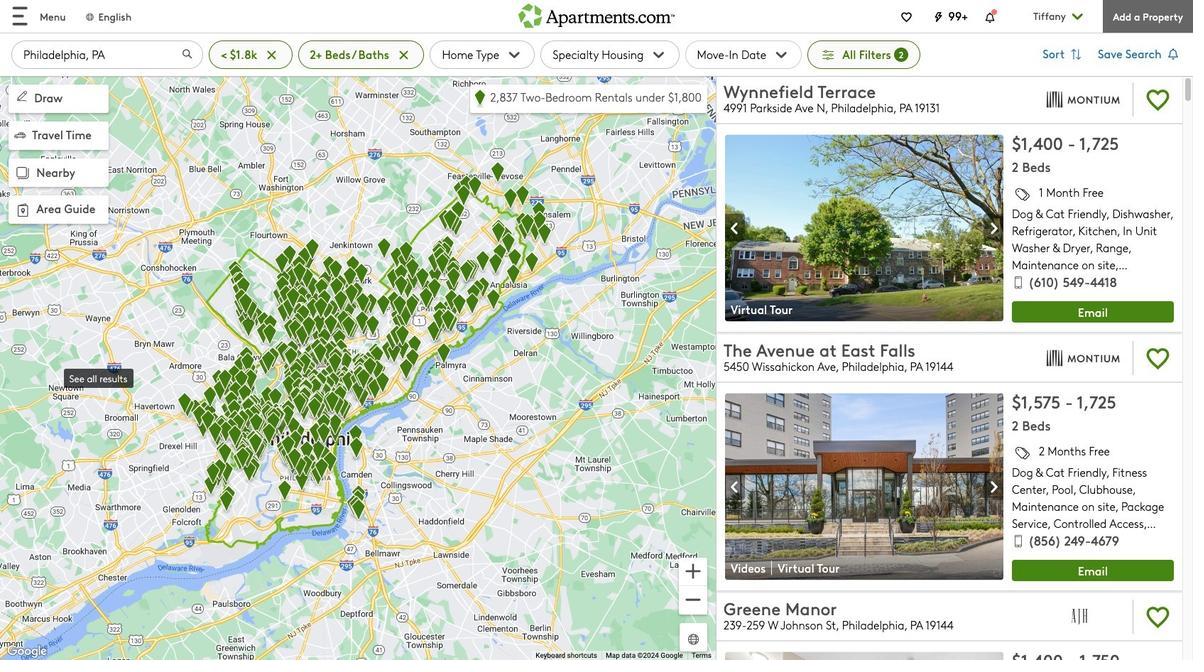 Task type: locate. For each thing, give the bounding box(es) containing it.
margin image
[[14, 88, 30, 104], [13, 163, 33, 183], [13, 200, 33, 220]]

1 vertical spatial margin image
[[13, 163, 33, 183]]

margin image
[[14, 129, 26, 141]]

0 vertical spatial margin image
[[14, 88, 30, 104]]

google image
[[4, 642, 50, 660]]

placard image image
[[725, 215, 745, 242], [984, 215, 1004, 242], [725, 473, 745, 501], [984, 473, 1004, 501]]

map region
[[0, 76, 716, 660]]

Location or Point of Interest text field
[[11, 41, 203, 69]]

apartments.com logo image
[[519, 0, 675, 27]]



Task type: describe. For each thing, give the bounding box(es) containing it.
building photo - the avenue at east falls image
[[725, 393, 1004, 580]]

montium properties image
[[1042, 79, 1125, 120]]

2 vertical spatial margin image
[[13, 200, 33, 220]]

primary photo - wynnefield terrace image
[[725, 134, 1004, 321]]

satellite view image
[[686, 631, 702, 647]]

building photo - greene manor image
[[725, 652, 1004, 660]]



Task type: vqa. For each thing, say whether or not it's contained in the screenshot.
Map region
yes



